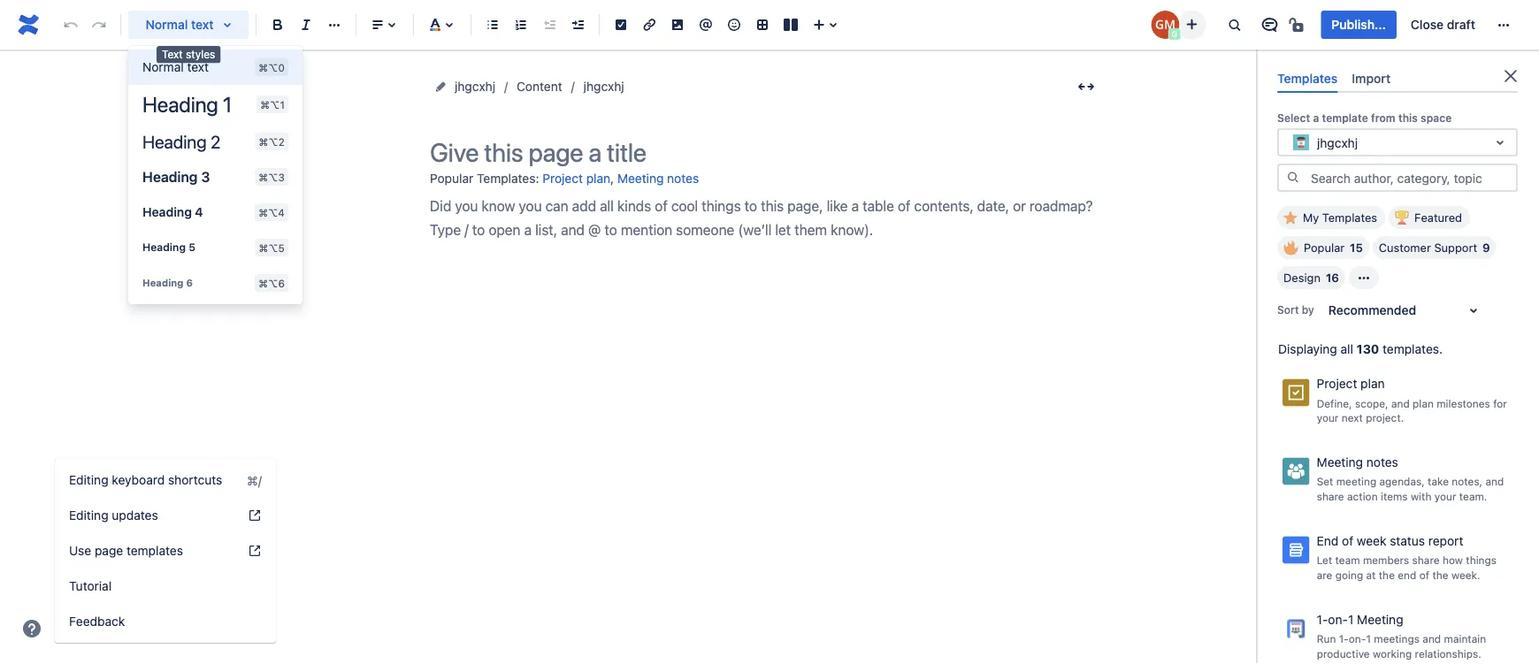 Task type: describe. For each thing, give the bounding box(es) containing it.
2 the from the left
[[1433, 569, 1449, 581]]

6
[[186, 277, 193, 288]]

meeting inside 1-on-1 meeting run 1-on-1 meetings and maintain productive working relationships.
[[1357, 613, 1404, 627]]

15
[[1350, 241, 1363, 254]]

heading 5
[[142, 241, 195, 253]]

end
[[1398, 569, 1417, 581]]

heading 4
[[142, 205, 203, 219]]

heading for heading 6
[[142, 277, 184, 288]]

templates inside button
[[1322, 211, 1377, 224]]

align left image
[[367, 14, 388, 35]]

at
[[1366, 569, 1376, 581]]

select
[[1277, 112, 1310, 124]]

add image, video, or file image
[[667, 14, 688, 35]]

tab list containing templates
[[1270, 64, 1525, 93]]

my templates
[[1303, 211, 1377, 224]]

meeting inside the popular templates: project plan , meeting notes
[[617, 171, 664, 186]]

your inside project plan define, scope, and plan milestones for your next project.
[[1317, 412, 1339, 424]]

more categories image
[[1353, 267, 1375, 289]]

popular templates: project plan , meeting notes
[[430, 171, 699, 186]]

⌘⌥2
[[259, 135, 285, 148]]

5
[[189, 241, 195, 253]]

styles
[[186, 48, 215, 61]]

scope,
[[1355, 397, 1388, 409]]

your inside meeting notes set meeting agendas, take notes, and share action items with your team.
[[1435, 490, 1457, 503]]

content
[[517, 79, 562, 94]]

9
[[1483, 241, 1490, 254]]

close draft button
[[1400, 11, 1486, 39]]

report
[[1428, 534, 1463, 548]]

relationships.
[[1415, 648, 1482, 660]]

members
[[1363, 554, 1409, 567]]

customer support 9
[[1379, 241, 1490, 254]]

feedback button
[[55, 604, 276, 640]]

2 vertical spatial help image
[[21, 618, 42, 640]]

templates:
[[477, 171, 539, 185]]

jhgcxhj for first jhgcxhj link
[[455, 79, 495, 94]]

1-on-1 meeting run 1-on-1 meetings and maintain productive working relationships.
[[1317, 613, 1486, 660]]

⌘⌥0
[[259, 61, 285, 73]]

popular for popular templates: project plan , meeting notes
[[430, 171, 473, 185]]

tutorial
[[69, 579, 112, 594]]

use page templates
[[69, 544, 183, 558]]

meeting notes set meeting agendas, take notes, and share action items with your team.
[[1317, 455, 1504, 503]]

1 vertical spatial on-
[[1349, 633, 1366, 645]]

130
[[1357, 342, 1379, 357]]

things
[[1466, 554, 1497, 567]]

how
[[1443, 554, 1463, 567]]

heading 3
[[142, 168, 210, 185]]

import
[[1352, 71, 1391, 85]]

text inside dropdown button
[[191, 17, 214, 32]]

project.
[[1366, 412, 1404, 424]]

1 vertical spatial 1-
[[1339, 633, 1349, 645]]

normal inside dropdown button
[[145, 17, 188, 32]]

are
[[1317, 569, 1333, 581]]

3
[[201, 168, 210, 185]]

move this page image
[[433, 80, 448, 94]]

meeting
[[1336, 476, 1377, 488]]

status
[[1390, 534, 1425, 548]]

set
[[1317, 476, 1333, 488]]

featured
[[1415, 211, 1462, 224]]

2 vertical spatial 1
[[1366, 633, 1371, 645]]

Search author, category, topic field
[[1306, 166, 1516, 190]]

⌘⌥4
[[258, 206, 285, 218]]

heading for heading 2
[[142, 131, 206, 152]]

more image
[[1493, 14, 1514, 35]]

week.
[[1452, 569, 1480, 581]]

share for meeting
[[1317, 490, 1344, 503]]

page
[[95, 544, 123, 558]]

let
[[1317, 554, 1332, 567]]

popular for popular
[[1304, 241, 1345, 254]]

project plan define, scope, and plan milestones for your next project.
[[1317, 377, 1507, 424]]

text
[[162, 48, 183, 61]]

Give this page a title text field
[[430, 138, 1102, 167]]

design
[[1284, 271, 1321, 285]]

text inside heading 1 group
[[187, 60, 209, 74]]

tutorial button
[[55, 569, 276, 604]]

2 horizontal spatial plan
[[1413, 397, 1434, 409]]

and inside meeting notes set meeting agendas, take notes, and share action items with your team.
[[1486, 476, 1504, 488]]

normal inside heading 1 group
[[142, 60, 184, 74]]

customer
[[1379, 241, 1431, 254]]

draft
[[1447, 17, 1476, 32]]

displaying
[[1278, 342, 1337, 357]]

comment icon image
[[1259, 14, 1280, 35]]

productive
[[1317, 648, 1370, 660]]

2
[[211, 131, 221, 152]]

take
[[1428, 476, 1449, 488]]

end
[[1317, 534, 1339, 548]]

0 vertical spatial on-
[[1328, 613, 1348, 627]]

Main content area, start typing to enter text. text field
[[430, 194, 1102, 242]]

normal text button
[[128, 5, 249, 44]]

close
[[1411, 17, 1444, 32]]

team
[[1335, 554, 1360, 567]]

project inside project plan define, scope, and plan milestones for your next project.
[[1317, 377, 1357, 391]]

recommended button
[[1318, 297, 1495, 325]]

jhgcxhj for 2nd jhgcxhj link
[[584, 79, 624, 94]]

project inside the popular templates: project plan , meeting notes
[[542, 171, 583, 186]]

link image
[[639, 14, 660, 35]]

1 jhgcxhj link from the left
[[455, 76, 495, 97]]

going
[[1336, 569, 1363, 581]]

editing keyboard shortcuts
[[69, 473, 222, 487]]

project plan button
[[542, 165, 611, 194]]

from
[[1371, 112, 1396, 124]]

heading for heading 5
[[142, 241, 186, 253]]

normal text inside dropdown button
[[145, 17, 214, 32]]

undo ⌘z image
[[60, 14, 81, 35]]



Task type: vqa. For each thing, say whether or not it's contained in the screenshot.
the bottommost the text
yes



Task type: locate. For each thing, give the bounding box(es) containing it.
my templates button
[[1277, 206, 1385, 229]]

meeting notes button
[[617, 165, 699, 194]]

text right text
[[187, 60, 209, 74]]

of right the end
[[1420, 569, 1430, 581]]

1 horizontal spatial project
[[1317, 377, 1357, 391]]

and up project.
[[1391, 397, 1410, 409]]

0 vertical spatial meeting
[[617, 171, 664, 186]]

0 vertical spatial popular
[[430, 171, 473, 185]]

invite to edit image
[[1181, 14, 1203, 35]]

heading for heading 4
[[142, 205, 192, 219]]

project left ,
[[542, 171, 583, 186]]

plan up "scope,"
[[1361, 377, 1385, 391]]

notes inside meeting notes set meeting agendas, take notes, and share action items with your team.
[[1367, 455, 1398, 470]]

16
[[1326, 271, 1339, 285]]

popular
[[430, 171, 473, 185], [1304, 241, 1345, 254]]

1 vertical spatial editing
[[69, 508, 108, 523]]

2 horizontal spatial 1
[[1366, 633, 1371, 645]]

1 horizontal spatial and
[[1423, 633, 1441, 645]]

with
[[1411, 490, 1432, 503]]

project up define,
[[1317, 377, 1357, 391]]

milestones
[[1437, 397, 1490, 409]]

a
[[1313, 112, 1319, 124]]

1- up productive
[[1339, 633, 1349, 645]]

1 horizontal spatial popular
[[1304, 241, 1345, 254]]

templates up 15
[[1322, 211, 1377, 224]]

2 vertical spatial plan
[[1413, 397, 1434, 409]]

plan left meeting notes button
[[586, 171, 611, 186]]

heading 6
[[142, 277, 193, 288]]

popular inside the popular templates: project plan , meeting notes
[[430, 171, 473, 185]]

find and replace image
[[1224, 14, 1245, 35]]

0 vertical spatial editing
[[69, 473, 108, 487]]

0 horizontal spatial share
[[1317, 490, 1344, 503]]

items
[[1381, 490, 1408, 503]]

action
[[1347, 490, 1378, 503]]

1 horizontal spatial jhgcxhj
[[584, 79, 624, 94]]

help image
[[248, 509, 262, 523], [248, 544, 262, 558], [21, 618, 42, 640]]

1 vertical spatial popular
[[1304, 241, 1345, 254]]

templates up a
[[1277, 71, 1338, 85]]

bold ⌘b image
[[267, 14, 288, 35]]

and inside project plan define, scope, and plan milestones for your next project.
[[1391, 397, 1410, 409]]

1 vertical spatial 1
[[1348, 613, 1354, 627]]

heading for heading 3
[[142, 168, 198, 185]]

heading up heading 2
[[142, 92, 218, 116]]

0 vertical spatial and
[[1391, 397, 1410, 409]]

⌘⌥6
[[258, 277, 285, 289]]

0 vertical spatial 1-
[[1317, 613, 1328, 627]]

0 vertical spatial your
[[1317, 412, 1339, 424]]

0 horizontal spatial plan
[[586, 171, 611, 186]]

heading up heading 3
[[142, 131, 206, 152]]

1 horizontal spatial notes
[[1367, 455, 1398, 470]]

my
[[1303, 211, 1319, 224]]

notes
[[667, 171, 699, 186], [1367, 455, 1398, 470]]

1 vertical spatial text
[[187, 60, 209, 74]]

1 horizontal spatial jhgcxhj link
[[584, 76, 624, 97]]

,
[[611, 171, 614, 185]]

layouts image
[[780, 14, 801, 35]]

jhgcxhj down template
[[1317, 135, 1358, 150]]

normal text inside heading 1 group
[[142, 60, 209, 74]]

normal text up text
[[145, 17, 214, 32]]

editing for editing updates
[[69, 508, 108, 523]]

close templates and import image
[[1500, 65, 1522, 87]]

popular left "templates:" on the left top of page
[[430, 171, 473, 185]]

share inside end of week status report let team members share how things are going at the end of the week.
[[1412, 554, 1440, 567]]

0 horizontal spatial the
[[1379, 569, 1395, 581]]

editing up 'use'
[[69, 508, 108, 523]]

normal text
[[145, 17, 214, 32], [142, 60, 209, 74]]

0 vertical spatial text
[[191, 17, 214, 32]]

1 the from the left
[[1379, 569, 1395, 581]]

of
[[1342, 534, 1354, 548], [1420, 569, 1430, 581]]

project
[[542, 171, 583, 186], [1317, 377, 1357, 391]]

help image for use page templates
[[248, 544, 262, 558]]

all
[[1341, 342, 1353, 357]]

2 heading from the top
[[142, 131, 206, 152]]

confluence image
[[14, 11, 42, 39], [14, 11, 42, 39]]

text styles tooltip
[[157, 46, 221, 63]]

1 vertical spatial of
[[1420, 569, 1430, 581]]

the down how
[[1433, 569, 1449, 581]]

agendas,
[[1380, 476, 1425, 488]]

heading left the 5
[[142, 241, 186, 253]]

0 horizontal spatial popular
[[430, 171, 473, 185]]

templates
[[126, 544, 183, 558]]

0 vertical spatial help image
[[248, 509, 262, 523]]

share down set in the bottom of the page
[[1317, 490, 1344, 503]]

1 inside group
[[223, 92, 232, 116]]

help image for editing updates
[[248, 509, 262, 523]]

0 vertical spatial templates
[[1277, 71, 1338, 85]]

0 vertical spatial normal
[[145, 17, 188, 32]]

2 editing from the top
[[69, 508, 108, 523]]

1 horizontal spatial of
[[1420, 569, 1430, 581]]

notes inside the popular templates: project plan , meeting notes
[[667, 171, 699, 186]]

normal up text
[[145, 17, 188, 32]]

jhgcxhj link right move this page image
[[455, 76, 495, 97]]

⌘⌥3
[[259, 171, 285, 183]]

meeting inside meeting notes set meeting agendas, take notes, and share action items with your team.
[[1317, 455, 1363, 470]]

your down define,
[[1317, 412, 1339, 424]]

meeting up meetings
[[1357, 613, 1404, 627]]

1 editing from the top
[[69, 473, 108, 487]]

editing for editing keyboard shortcuts
[[69, 473, 108, 487]]

indent tab image
[[567, 14, 588, 35]]

plan left milestones
[[1413, 397, 1434, 409]]

template
[[1322, 112, 1368, 124]]

0 horizontal spatial your
[[1317, 412, 1339, 424]]

1 vertical spatial project
[[1317, 377, 1357, 391]]

notes up agendas,
[[1367, 455, 1398, 470]]

1 vertical spatial share
[[1412, 554, 1440, 567]]

templates
[[1277, 71, 1338, 85], [1322, 211, 1377, 224]]

editing updates
[[69, 508, 158, 523]]

close draft
[[1411, 17, 1476, 32]]

1 horizontal spatial your
[[1435, 490, 1457, 503]]

6 heading from the top
[[142, 277, 184, 288]]

make page full-width image
[[1076, 76, 1097, 97]]

4 heading from the top
[[142, 205, 192, 219]]

and up relationships.
[[1423, 633, 1441, 645]]

by
[[1302, 304, 1314, 316]]

on-
[[1328, 613, 1348, 627], [1349, 633, 1366, 645]]

0 horizontal spatial project
[[542, 171, 583, 186]]

search icon image
[[1286, 170, 1300, 185]]

numbered list ⌘⇧7 image
[[510, 14, 532, 35]]

sort by
[[1277, 304, 1314, 316]]

this
[[1398, 112, 1418, 124]]

displaying all 130 templates.
[[1278, 342, 1443, 357]]

4
[[195, 205, 203, 219]]

select a template from this space
[[1277, 112, 1452, 124]]

0 horizontal spatial 1-
[[1317, 613, 1328, 627]]

share inside meeting notes set meeting agendas, take notes, and share action items with your team.
[[1317, 490, 1344, 503]]

1
[[223, 92, 232, 116], [1348, 613, 1354, 627], [1366, 633, 1371, 645]]

normal left the styles
[[142, 60, 184, 74]]

1 vertical spatial meeting
[[1317, 455, 1363, 470]]

jhgcxhj right move this page image
[[455, 79, 495, 94]]

no restrictions image
[[1287, 14, 1309, 35]]

share
[[1317, 490, 1344, 503], [1412, 554, 1440, 567]]

action item image
[[610, 14, 632, 35]]

giulia masi image
[[1151, 11, 1180, 39]]

1 horizontal spatial the
[[1433, 569, 1449, 581]]

1- up run
[[1317, 613, 1328, 627]]

1 vertical spatial your
[[1435, 490, 1457, 503]]

2 horizontal spatial and
[[1486, 476, 1504, 488]]

0 vertical spatial project
[[542, 171, 583, 186]]

normal text up heading 1
[[142, 60, 209, 74]]

editing up editing updates
[[69, 473, 108, 487]]

bullet list ⌘⇧8 image
[[482, 14, 503, 35]]

of up team
[[1342, 534, 1354, 548]]

team.
[[1459, 490, 1487, 503]]

0 vertical spatial 1
[[223, 92, 232, 116]]

and
[[1391, 397, 1410, 409], [1486, 476, 1504, 488], [1423, 633, 1441, 645]]

1 vertical spatial and
[[1486, 476, 1504, 488]]

next
[[1342, 412, 1363, 424]]

0 horizontal spatial jhgcxhj
[[455, 79, 495, 94]]

normal
[[145, 17, 188, 32], [142, 60, 184, 74]]

help image inside editing updates link
[[248, 509, 262, 523]]

0 horizontal spatial of
[[1342, 534, 1354, 548]]

and up team.
[[1486, 476, 1504, 488]]

jhgcxhj link down action item image
[[584, 76, 624, 97]]

⌘⌥5
[[259, 241, 285, 254]]

sort
[[1277, 304, 1299, 316]]

for
[[1493, 397, 1507, 409]]

heading left 3
[[142, 168, 198, 185]]

0 vertical spatial normal text
[[145, 17, 214, 32]]

0 horizontal spatial notes
[[667, 171, 699, 186]]

1 vertical spatial plan
[[1361, 377, 1385, 391]]

1 left meetings
[[1366, 633, 1371, 645]]

text up the styles
[[191, 17, 214, 32]]

maintain
[[1444, 633, 1486, 645]]

feedback
[[69, 614, 125, 629]]

keyboard
[[112, 473, 165, 487]]

1 vertical spatial normal text
[[142, 60, 209, 74]]

publish...
[[1332, 17, 1386, 32]]

2 vertical spatial and
[[1423, 633, 1441, 645]]

space
[[1421, 112, 1452, 124]]

publish... button
[[1321, 11, 1397, 39]]

notes right ,
[[667, 171, 699, 186]]

featured button
[[1389, 206, 1470, 229]]

1 heading from the top
[[142, 92, 218, 116]]

share up the end
[[1412, 554, 1440, 567]]

shortcuts
[[168, 473, 222, 487]]

plan inside the popular templates: project plan , meeting notes
[[586, 171, 611, 186]]

5 heading from the top
[[142, 241, 186, 253]]

emoji image
[[724, 14, 745, 35]]

table image
[[752, 14, 773, 35]]

meetings
[[1374, 633, 1420, 645]]

tab list
[[1270, 64, 1525, 93]]

week
[[1357, 534, 1387, 548]]

None text field
[[1291, 134, 1294, 151]]

italic ⌘i image
[[295, 14, 317, 35]]

1-
[[1317, 613, 1328, 627], [1339, 633, 1349, 645]]

1 horizontal spatial 1
[[1348, 613, 1354, 627]]

0 horizontal spatial jhgcxhj link
[[455, 76, 495, 97]]

1 horizontal spatial 1-
[[1339, 633, 1349, 645]]

heading
[[142, 92, 218, 116], [142, 131, 206, 152], [142, 168, 198, 185], [142, 205, 192, 219], [142, 241, 186, 253], [142, 277, 184, 288]]

the down members
[[1379, 569, 1395, 581]]

0 vertical spatial of
[[1342, 534, 1354, 548]]

0 vertical spatial plan
[[586, 171, 611, 186]]

share for status
[[1412, 554, 1440, 567]]

notes,
[[1452, 476, 1483, 488]]

1 vertical spatial templates
[[1322, 211, 1377, 224]]

2 vertical spatial meeting
[[1357, 613, 1404, 627]]

outdent ⇧tab image
[[539, 14, 560, 35]]

⌘/
[[247, 473, 262, 488]]

0 vertical spatial notes
[[667, 171, 699, 186]]

help image inside use page templates link
[[248, 544, 262, 558]]

2 horizontal spatial jhgcxhj
[[1317, 135, 1358, 150]]

open image
[[1490, 132, 1511, 153]]

redo ⌘⇧z image
[[88, 14, 110, 35]]

popular down my templates button
[[1304, 241, 1345, 254]]

0 horizontal spatial and
[[1391, 397, 1410, 409]]

more formatting image
[[324, 14, 345, 35]]

3 heading from the top
[[142, 168, 198, 185]]

1 vertical spatial help image
[[248, 544, 262, 558]]

heading for heading 1
[[142, 92, 218, 116]]

jhgcxhj link
[[455, 76, 495, 97], [584, 76, 624, 97]]

updates
[[112, 508, 158, 523]]

the
[[1379, 569, 1395, 581], [1433, 569, 1449, 581]]

meeting up set in the bottom of the page
[[1317, 455, 1363, 470]]

heading 1
[[142, 92, 232, 116]]

0 vertical spatial share
[[1317, 490, 1344, 503]]

1 vertical spatial notes
[[1367, 455, 1398, 470]]

text styles
[[162, 48, 215, 61]]

on- up run
[[1328, 613, 1348, 627]]

2 jhgcxhj link from the left
[[584, 76, 624, 97]]

your down take
[[1435, 490, 1457, 503]]

heading 1 group
[[128, 50, 302, 301]]

1 vertical spatial normal
[[142, 60, 184, 74]]

your
[[1317, 412, 1339, 424], [1435, 490, 1457, 503]]

0 horizontal spatial 1
[[223, 92, 232, 116]]

1 up productive
[[1348, 613, 1354, 627]]

mention image
[[695, 14, 717, 35]]

heading left 6
[[142, 277, 184, 288]]

⌘⌥1
[[260, 98, 285, 111]]

heading left 4 at the top left
[[142, 205, 192, 219]]

jhgcxhj down action item image
[[584, 79, 624, 94]]

1 left ⌘⌥1
[[223, 92, 232, 116]]

templates.
[[1383, 342, 1443, 357]]

use page templates link
[[55, 533, 276, 569]]

1 horizontal spatial plan
[[1361, 377, 1385, 391]]

jhgcxhj
[[455, 79, 495, 94], [584, 79, 624, 94], [1317, 135, 1358, 150]]

end of week status report let team members share how things are going at the end of the week.
[[1317, 534, 1497, 581]]

text
[[191, 17, 214, 32], [187, 60, 209, 74]]

1 horizontal spatial share
[[1412, 554, 1440, 567]]

content link
[[517, 76, 562, 97]]

on- up productive
[[1349, 633, 1366, 645]]

and inside 1-on-1 meeting run 1-on-1 meetings and maintain productive working relationships.
[[1423, 633, 1441, 645]]

meeting right ,
[[617, 171, 664, 186]]



